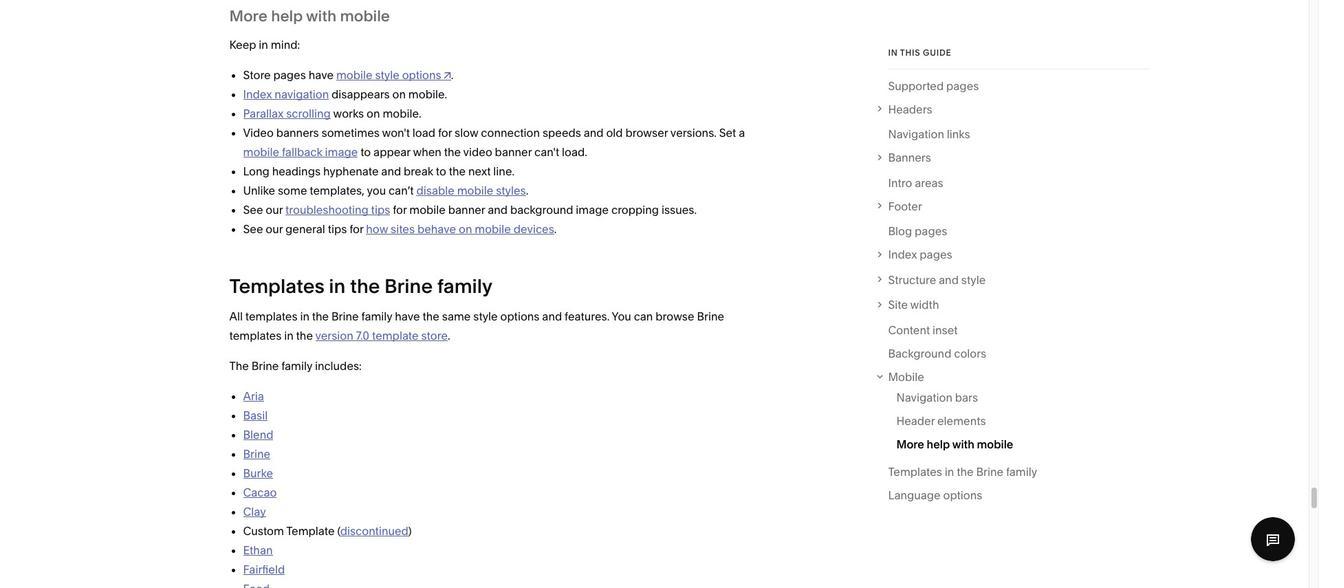 Task type: vqa. For each thing, say whether or not it's contained in the screenshot.
existing
no



Task type: describe. For each thing, give the bounding box(es) containing it.
brine up version
[[332, 309, 359, 323]]

navigation bars
[[897, 391, 978, 405]]

mobile down the video
[[243, 145, 279, 159]]

0 vertical spatial with
[[306, 7, 337, 25]]

1 vertical spatial more help with mobile
[[897, 438, 1014, 452]]

header elements
[[897, 415, 986, 428]]

colors
[[955, 347, 987, 361]]

browse
[[656, 309, 695, 323]]

footer button
[[874, 197, 1149, 216]]

pages for supported
[[947, 79, 979, 93]]

same
[[442, 309, 471, 323]]

mobile down disable
[[410, 203, 446, 217]]

ethan
[[243, 543, 273, 557]]

and left old
[[584, 126, 604, 139]]

version 7.0 template store .
[[315, 329, 450, 342]]

elements
[[938, 415, 986, 428]]

load
[[413, 126, 436, 139]]

language options link
[[889, 486, 983, 509]]

0 vertical spatial to
[[361, 145, 371, 159]]

site width link
[[889, 295, 1149, 315]]

1 horizontal spatial image
[[576, 203, 609, 217]]

structure and style button
[[874, 270, 1149, 290]]

index navigation link
[[243, 87, 329, 101]]

blend
[[243, 428, 273, 442]]

footer
[[889, 200, 923, 213]]

supported pages
[[889, 79, 979, 93]]

disappears
[[332, 87, 390, 101]]

site
[[889, 298, 908, 312]]

index pages
[[889, 248, 953, 262]]

can
[[634, 309, 653, 323]]

supported
[[889, 79, 944, 93]]

you
[[367, 183, 386, 197]]

1 vertical spatial templates
[[229, 329, 282, 342]]

navigation for navigation bars
[[897, 391, 953, 405]]

2 vertical spatial on
[[459, 222, 472, 236]]

navigation
[[275, 87, 329, 101]]

unlike
[[243, 183, 275, 197]]

mobile left the devices
[[475, 222, 511, 236]]

header
[[897, 415, 935, 428]]

parallax
[[243, 106, 284, 120]]

2 see from the top
[[243, 222, 263, 236]]

a
[[739, 126, 745, 139]]

slow
[[455, 126, 479, 139]]

intro areas
[[889, 176, 944, 190]]

mobile style options
[[336, 68, 441, 82]]

and inside all templates in the brine family have the same style options and features. you can browse brine templates in the
[[542, 309, 562, 323]]

connection
[[481, 126, 540, 139]]

behave
[[418, 222, 456, 236]]

navigation links
[[889, 128, 971, 141]]

1 horizontal spatial tips
[[371, 203, 390, 217]]

areas
[[915, 176, 944, 190]]

index navigation disappears on mobile. parallax scrolling works on mobile. video banners sometimes won't load for slow connection speeds and old browser versions. set a mobile fallback image to appear when the video banner can't load. long headings hyphenate and break to the next line. unlike some templates, you can't disable mobile styles . see our troubleshooting tips for mobile banner and background image cropping issues. see our general tips for how sites behave on mobile devices .
[[243, 87, 745, 236]]

template
[[372, 329, 419, 342]]

version 7.0 template store link
[[315, 329, 448, 342]]

the up 7.0
[[350, 274, 380, 298]]

some
[[278, 183, 307, 197]]

templates,
[[310, 183, 365, 197]]

features.
[[565, 309, 610, 323]]

version
[[315, 329, 354, 342]]

can't
[[389, 183, 414, 197]]

2 vertical spatial options
[[944, 489, 983, 503]]

1 vertical spatial tips
[[328, 222, 347, 236]]

appear
[[374, 145, 411, 159]]

header elements link
[[897, 412, 986, 435]]

brine right the
[[252, 359, 279, 373]]

structure and style link
[[889, 270, 1149, 290]]

all templates in the brine family have the same style options and features. you can browse brine templates in the
[[229, 309, 725, 342]]

banners button
[[874, 148, 1149, 168]]

brine inside the aria basil blend brine burke cacao clay custom template ( discontinued ) ethan fairfield
[[243, 447, 271, 461]]

parallax scrolling link
[[243, 106, 331, 120]]

aria
[[243, 389, 264, 403]]

1 vertical spatial mobile.
[[383, 106, 422, 120]]

keep in mind:
[[229, 38, 300, 51]]

1 vertical spatial for
[[393, 203, 407, 217]]

won't
[[382, 126, 410, 139]]

cropping
[[612, 203, 659, 217]]

structure
[[889, 273, 937, 287]]

pages for index
[[920, 248, 953, 262]]

intro areas link
[[889, 173, 944, 197]]

1 vertical spatial banner
[[448, 203, 485, 217]]

2 our from the top
[[266, 222, 283, 236]]

blog pages
[[889, 225, 948, 238]]

and down appear
[[381, 164, 401, 178]]

family inside all templates in the brine family have the same style options and features. you can browse brine templates in the
[[362, 309, 393, 323]]

general
[[286, 222, 325, 236]]

content inset link
[[889, 321, 958, 344]]

1 horizontal spatial help
[[927, 438, 950, 452]]

mobile down next
[[457, 183, 494, 197]]

1 vertical spatial with
[[953, 438, 975, 452]]

aria link
[[243, 389, 264, 403]]

site width
[[889, 298, 940, 312]]

1 horizontal spatial more
[[897, 438, 925, 452]]

navigation for navigation links
[[889, 128, 945, 141]]

next
[[469, 164, 491, 178]]

. right mobile style options
[[451, 68, 454, 82]]

brine up template
[[385, 274, 433, 298]]

mobile link
[[889, 367, 1149, 387]]

fairfield link
[[243, 563, 285, 576]]

1 see from the top
[[243, 203, 263, 217]]

0 vertical spatial for
[[438, 126, 452, 139]]

devices
[[514, 222, 554, 236]]

style inside dropdown button
[[962, 273, 986, 287]]

blog
[[889, 225, 913, 238]]

7.0
[[356, 329, 370, 342]]

supported pages link
[[889, 76, 979, 100]]

styles
[[496, 183, 526, 197]]

guide
[[923, 47, 952, 58]]

discontinued link
[[340, 524, 409, 538]]

headings
[[272, 164, 321, 178]]

index for index pages
[[889, 248, 918, 262]]



Task type: locate. For each thing, give the bounding box(es) containing it.
content
[[889, 323, 930, 337]]

1 vertical spatial have
[[395, 309, 420, 323]]

0 vertical spatial banner
[[495, 145, 532, 159]]

template
[[286, 524, 335, 538]]

0 horizontal spatial help
[[271, 7, 303, 25]]

0 vertical spatial on
[[393, 87, 406, 101]]

set
[[720, 126, 736, 139]]

image down sometimes on the top left of the page
[[325, 145, 358, 159]]

1 horizontal spatial on
[[393, 87, 406, 101]]

our
[[266, 203, 283, 217], [266, 222, 283, 236]]

1 horizontal spatial index
[[889, 248, 918, 262]]

brine link
[[243, 447, 271, 461]]

0 vertical spatial style
[[375, 68, 400, 82]]

navigation up the banners on the top of page
[[889, 128, 945, 141]]

index down the store
[[243, 87, 272, 101]]

0 vertical spatial templates
[[229, 274, 325, 298]]

all
[[229, 309, 243, 323]]

templates in the brine family up 7.0
[[229, 274, 493, 298]]

more down header
[[897, 438, 925, 452]]

the brine family includes:
[[229, 359, 362, 373]]

templates up language
[[889, 465, 943, 479]]

1 vertical spatial image
[[576, 203, 609, 217]]

on right behave in the left of the page
[[459, 222, 472, 236]]

1 vertical spatial our
[[266, 222, 283, 236]]

0 horizontal spatial for
[[350, 222, 364, 236]]

templates right all
[[245, 309, 298, 323]]

0 horizontal spatial more help with mobile
[[229, 7, 390, 25]]

0 horizontal spatial to
[[361, 145, 371, 159]]

1 horizontal spatial more help with mobile
[[897, 438, 1014, 452]]

1 vertical spatial index
[[889, 248, 918, 262]]

index down "blog"
[[889, 248, 918, 262]]

store pages have
[[243, 68, 336, 82]]

brine up burke
[[243, 447, 271, 461]]

0 horizontal spatial banner
[[448, 203, 485, 217]]

store
[[421, 329, 448, 342]]

. up background
[[526, 183, 529, 197]]

0 horizontal spatial with
[[306, 7, 337, 25]]

1 horizontal spatial with
[[953, 438, 975, 452]]

0 vertical spatial mobile.
[[409, 87, 447, 101]]

tips up how
[[371, 203, 390, 217]]

to up disable
[[436, 164, 447, 178]]

0 horizontal spatial templates
[[229, 274, 325, 298]]

pages up the structure and style
[[920, 248, 953, 262]]

0 horizontal spatial image
[[325, 145, 358, 159]]

site width button
[[874, 295, 1149, 315]]

background colors link
[[889, 344, 987, 367]]

templates in the brine family
[[229, 274, 493, 298], [889, 465, 1038, 479]]

0 vertical spatial our
[[266, 203, 283, 217]]

pages up index navigation 'link'
[[274, 68, 306, 82]]

issues.
[[662, 203, 697, 217]]

and inside dropdown button
[[939, 273, 959, 287]]

for right load at the left top of the page
[[438, 126, 452, 139]]

fallback
[[282, 145, 322, 159]]

brine down more help with mobile link
[[977, 465, 1004, 479]]

banners
[[276, 126, 319, 139]]

discontinued
[[340, 524, 409, 538]]

2 horizontal spatial options
[[944, 489, 983, 503]]

templates inside templates in the brine family link
[[889, 465, 943, 479]]

cacao link
[[243, 486, 277, 499]]

family
[[437, 274, 493, 298], [362, 309, 393, 323], [282, 359, 312, 373], [1007, 465, 1038, 479]]

1 vertical spatial more
[[897, 438, 925, 452]]

banners link
[[889, 148, 1149, 168]]

0 vertical spatial navigation
[[889, 128, 945, 141]]

0 vertical spatial have
[[309, 68, 334, 82]]

. down background
[[554, 222, 557, 236]]

0 horizontal spatial style
[[375, 68, 400, 82]]

hyphenate
[[323, 164, 379, 178]]

in this guide
[[889, 47, 952, 58]]

burke
[[243, 466, 273, 480]]

includes:
[[315, 359, 362, 373]]

video
[[243, 126, 274, 139]]

with up store pages have
[[306, 7, 337, 25]]

1 vertical spatial to
[[436, 164, 447, 178]]

pages for store
[[274, 68, 306, 82]]

disable mobile styles link
[[417, 183, 526, 197]]

on
[[393, 87, 406, 101], [367, 106, 380, 120], [459, 222, 472, 236]]

blog pages link
[[889, 222, 948, 245]]

mobile style options link
[[336, 68, 451, 82]]

the up version
[[312, 309, 329, 323]]

in
[[259, 38, 268, 51], [329, 274, 346, 298], [300, 309, 310, 323], [284, 329, 294, 342], [945, 465, 955, 479]]

have up template
[[395, 309, 420, 323]]

video
[[463, 145, 493, 159]]

0 vertical spatial index
[[243, 87, 272, 101]]

works
[[333, 106, 364, 120]]

0 vertical spatial image
[[325, 145, 358, 159]]

when
[[413, 145, 442, 159]]

and up width
[[939, 273, 959, 287]]

1 our from the top
[[266, 203, 283, 217]]

banner down connection
[[495, 145, 532, 159]]

0 vertical spatial templates
[[245, 309, 298, 323]]

1 horizontal spatial to
[[436, 164, 447, 178]]

1 horizontal spatial banner
[[495, 145, 532, 159]]

index pages link
[[889, 245, 1149, 265]]

long
[[243, 164, 270, 178]]

. down same
[[448, 329, 450, 342]]

the left version
[[296, 329, 313, 342]]

templates in the brine family link
[[889, 463, 1038, 486]]

clay
[[243, 505, 266, 519]]

headers link
[[889, 100, 1149, 119]]

more up keep
[[229, 7, 268, 25]]

load.
[[562, 145, 588, 159]]

2 horizontal spatial style
[[962, 273, 986, 287]]

1 horizontal spatial templates in the brine family
[[889, 465, 1038, 479]]

0 vertical spatial tips
[[371, 203, 390, 217]]

how
[[366, 222, 388, 236]]

for left how
[[350, 222, 364, 236]]

language
[[889, 489, 941, 503]]

pages up index pages
[[915, 225, 948, 238]]

the down more help with mobile link
[[957, 465, 974, 479]]

1 horizontal spatial style
[[474, 309, 498, 323]]

clay link
[[243, 505, 266, 519]]

0 vertical spatial more help with mobile
[[229, 7, 390, 25]]

navigation up header
[[897, 391, 953, 405]]

sometimes
[[322, 126, 380, 139]]

pages down guide
[[947, 79, 979, 93]]

pages
[[274, 68, 306, 82], [947, 79, 979, 93], [915, 225, 948, 238], [920, 248, 953, 262]]

help down header elements link
[[927, 438, 950, 452]]

0 horizontal spatial index
[[243, 87, 272, 101]]

mobile.
[[409, 87, 447, 101], [383, 106, 422, 120]]

footer link
[[889, 197, 1149, 216]]

templates
[[229, 274, 325, 298], [889, 465, 943, 479]]

0 horizontal spatial more
[[229, 7, 268, 25]]

the up store
[[423, 309, 440, 323]]

0 vertical spatial see
[[243, 203, 263, 217]]

2 horizontal spatial on
[[459, 222, 472, 236]]

options down templates in the brine family link
[[944, 489, 983, 503]]

pages inside dropdown button
[[920, 248, 953, 262]]

our left general
[[266, 222, 283, 236]]

1 vertical spatial on
[[367, 106, 380, 120]]

index for index navigation disappears on mobile. parallax scrolling works on mobile. video banners sometimes won't load for slow connection speeds and old browser versions. set a mobile fallback image to appear when the video banner can't load. long headings hyphenate and break to the next line. unlike some templates, you can't disable mobile styles . see our troubleshooting tips for mobile banner and background image cropping issues. see our general tips for how sites behave on mobile devices .
[[243, 87, 272, 101]]

browser
[[626, 126, 668, 139]]

troubleshooting
[[286, 203, 369, 217]]

2 horizontal spatial for
[[438, 126, 452, 139]]

on down mobile style options 'link'
[[393, 87, 406, 101]]

0 horizontal spatial options
[[402, 68, 441, 82]]

speeds
[[543, 126, 581, 139]]

options right same
[[501, 309, 540, 323]]

see
[[243, 203, 263, 217], [243, 222, 263, 236]]

in
[[889, 47, 898, 58]]

templates up all
[[229, 274, 325, 298]]

content inset
[[889, 323, 958, 337]]

1 vertical spatial templates in the brine family
[[889, 465, 1038, 479]]

help up mind:
[[271, 7, 303, 25]]

mobile down "elements"
[[977, 438, 1014, 452]]

custom
[[243, 524, 284, 538]]

0 horizontal spatial have
[[309, 68, 334, 82]]

2 vertical spatial style
[[474, 309, 498, 323]]

mobile. up won't
[[383, 106, 422, 120]]

mobile fallback image link
[[243, 145, 358, 159]]

templates down all
[[229, 329, 282, 342]]

pages for blog
[[915, 225, 948, 238]]

line.
[[494, 164, 515, 178]]

with down "elements"
[[953, 438, 975, 452]]

0 horizontal spatial on
[[367, 106, 380, 120]]

style inside all templates in the brine family have the same style options and features. you can browse brine templates in the
[[474, 309, 498, 323]]

mobile up disappears
[[336, 68, 373, 82]]

mobile. up load at the left top of the page
[[409, 87, 447, 101]]

style right same
[[474, 309, 498, 323]]

1 vertical spatial style
[[962, 273, 986, 287]]

and down styles
[[488, 203, 508, 217]]

blend link
[[243, 428, 273, 442]]

(
[[337, 524, 340, 538]]

0 vertical spatial more
[[229, 7, 268, 25]]

1 horizontal spatial for
[[393, 203, 407, 217]]

style down index pages dropdown button
[[962, 273, 986, 287]]

have inside all templates in the brine family have the same style options and features. you can browse brine templates in the
[[395, 309, 420, 323]]

navigation links link
[[889, 125, 971, 148]]

options inside all templates in the brine family have the same style options and features. you can browse brine templates in the
[[501, 309, 540, 323]]

and
[[584, 126, 604, 139], [381, 164, 401, 178], [488, 203, 508, 217], [939, 273, 959, 287], [542, 309, 562, 323]]

background
[[510, 203, 574, 217]]

style up disappears
[[375, 68, 400, 82]]

0 horizontal spatial tips
[[328, 222, 347, 236]]

index inside dropdown button
[[889, 248, 918, 262]]

banner down disable mobile styles link
[[448, 203, 485, 217]]

headers
[[889, 102, 933, 116]]

1 vertical spatial templates
[[889, 465, 943, 479]]

1 horizontal spatial options
[[501, 309, 540, 323]]

2 vertical spatial for
[[350, 222, 364, 236]]

basil link
[[243, 408, 268, 422]]

old
[[606, 126, 623, 139]]

our down unlike
[[266, 203, 283, 217]]

more help with mobile up mind:
[[229, 7, 390, 25]]

sites
[[391, 222, 415, 236]]

0 horizontal spatial templates in the brine family
[[229, 274, 493, 298]]

more help with mobile link
[[897, 435, 1014, 459]]

brine right browse
[[697, 309, 725, 323]]

templates in the brine family down more help with mobile link
[[889, 465, 1038, 479]]

brine inside templates in the brine family link
[[977, 465, 1004, 479]]

troubleshooting tips link
[[286, 203, 390, 217]]

1 horizontal spatial have
[[395, 309, 420, 323]]

background
[[889, 347, 952, 361]]

1 vertical spatial see
[[243, 222, 263, 236]]

1 vertical spatial navigation
[[897, 391, 953, 405]]

burke link
[[243, 466, 273, 480]]

0 vertical spatial help
[[271, 7, 303, 25]]

index inside index navigation disappears on mobile. parallax scrolling works on mobile. video banners sometimes won't load for slow connection speeds and old browser versions. set a mobile fallback image to appear when the video banner can't load. long headings hyphenate and break to the next line. unlike some templates, you can't disable mobile styles . see our troubleshooting tips for mobile banner and background image cropping issues. see our general tips for how sites behave on mobile devices .
[[243, 87, 272, 101]]

more help with mobile down "elements"
[[897, 438, 1014, 452]]

to up hyphenate
[[361, 145, 371, 159]]

aria basil blend brine burke cacao clay custom template ( discontinued ) ethan fairfield
[[243, 389, 412, 576]]

0 vertical spatial options
[[402, 68, 441, 82]]

you
[[612, 309, 632, 323]]

1 horizontal spatial templates
[[889, 465, 943, 479]]

navigation bars link
[[897, 388, 978, 412]]

break
[[404, 164, 433, 178]]

mobile up mobile style options
[[340, 7, 390, 25]]

links
[[947, 128, 971, 141]]

the down slow
[[444, 145, 461, 159]]

headers button
[[874, 100, 1149, 119]]

mobile button
[[874, 367, 1149, 387]]

tips down "troubleshooting tips" link
[[328, 222, 347, 236]]

to
[[361, 145, 371, 159], [436, 164, 447, 178]]

mobile
[[889, 370, 925, 384]]

1 vertical spatial help
[[927, 438, 950, 452]]

the
[[444, 145, 461, 159], [449, 164, 466, 178], [350, 274, 380, 298], [312, 309, 329, 323], [423, 309, 440, 323], [296, 329, 313, 342], [957, 465, 974, 479]]

have up "navigation"
[[309, 68, 334, 82]]

mind:
[[271, 38, 300, 51]]

image left cropping
[[576, 203, 609, 217]]

options up load at the left top of the page
[[402, 68, 441, 82]]

disable
[[417, 183, 455, 197]]

on down disappears
[[367, 106, 380, 120]]

the left next
[[449, 164, 466, 178]]

for down can't
[[393, 203, 407, 217]]

1 vertical spatial options
[[501, 309, 540, 323]]

0 vertical spatial templates in the brine family
[[229, 274, 493, 298]]

index pages button
[[874, 245, 1149, 265]]

and left features.
[[542, 309, 562, 323]]

basil
[[243, 408, 268, 422]]



